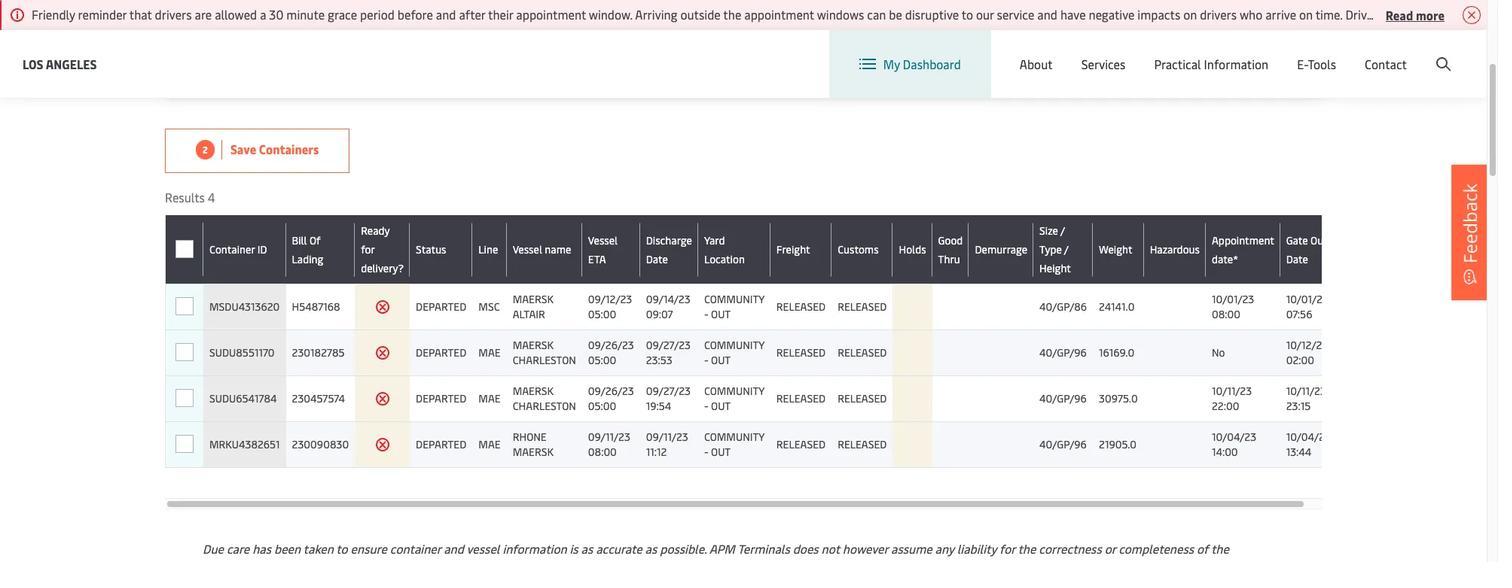 Task type: locate. For each thing, give the bounding box(es) containing it.
40/gp/96
[[1040, 346, 1087, 360], [1040, 392, 1087, 406], [1040, 438, 1087, 452]]

appointment
[[1212, 233, 1275, 247]]

1 05:00 from the top
[[588, 307, 616, 322]]

0 horizontal spatial outside
[[681, 6, 721, 23]]

maersk up rhone
[[513, 384, 554, 399]]

1 09/26/23 05:00 from the top
[[588, 338, 634, 368]]

location down yard
[[704, 252, 745, 266]]

window.
[[589, 6, 633, 23]]

4 out from the top
[[711, 445, 731, 460]]

1 vertical spatial 05:00
[[588, 353, 616, 368]]

as right 'is'
[[581, 541, 593, 557]]

10/11/23
[[1212, 384, 1252, 399], [1286, 384, 1327, 399]]

10/04/23 up 13:44
[[1286, 430, 1331, 444]]

information
[[503, 541, 567, 557], [203, 560, 267, 563]]

09/27/23 up 19:54
[[646, 384, 691, 399]]

2 10/11/23 from the left
[[1286, 384, 1327, 399]]

09/11/23 08:00
[[588, 430, 630, 460]]

1 horizontal spatial outside
[[1446, 6, 1486, 23]]

that
[[129, 6, 152, 23], [1386, 6, 1409, 23]]

0 horizontal spatial information
[[203, 560, 267, 563]]

2 vertical spatial mae
[[479, 438, 501, 452]]

status
[[416, 243, 446, 257]]

09/27/23
[[646, 338, 691, 353], [646, 384, 691, 399]]

05:00 for 09/27/23 23:53
[[588, 353, 616, 368]]

0 horizontal spatial the
[[723, 6, 742, 23]]

1 vertical spatial charleston
[[513, 399, 576, 414]]

community right "09/27/23 19:54"
[[704, 384, 765, 399]]

2 as from the left
[[645, 541, 657, 557]]

1 horizontal spatial for
[[1000, 541, 1015, 557]]

outside right arriving
[[681, 6, 721, 23]]

10/04/23
[[1212, 430, 1257, 444], [1286, 430, 1331, 444]]

1 - from the top
[[704, 307, 709, 322]]

2 09/27/23 from the top
[[646, 384, 691, 399]]

dashboard
[[903, 56, 961, 72]]

location
[[1102, 44, 1148, 60], [704, 252, 745, 266]]

1 09/11/23 from the left
[[588, 430, 630, 444]]

0 vertical spatial not ready image
[[375, 300, 390, 315]]

0 horizontal spatial appointment
[[516, 6, 586, 23]]

2 09/26/23 05:00 from the top
[[588, 384, 634, 414]]

not ready image for 230182785
[[375, 346, 390, 361]]

None checkbox
[[175, 241, 193, 259], [175, 241, 193, 259], [175, 298, 193, 316], [176, 298, 194, 316], [176, 344, 194, 362], [175, 389, 193, 408], [175, 435, 193, 454], [176, 436, 194, 454], [175, 241, 193, 259], [175, 241, 193, 259], [175, 298, 193, 316], [176, 298, 194, 316], [176, 344, 194, 362], [175, 389, 193, 408], [175, 435, 193, 454], [176, 436, 194, 454]]

- for 09/27/23 19:54
[[704, 399, 709, 414]]

date down discharge on the left top of the page
[[646, 252, 668, 266]]

0 vertical spatial /
[[1369, 44, 1374, 61]]

e-
[[1297, 56, 1308, 72]]

09/12/23 05:00
[[588, 292, 632, 322]]

09/26/23 05:00 up 09/11/23 08:00
[[588, 384, 634, 414]]

1 horizontal spatial 08:00
[[1212, 307, 1241, 322]]

1 09/26/23 from the top
[[588, 338, 634, 353]]

1 horizontal spatial that
[[1386, 6, 1409, 23]]

3 community - out from the top
[[704, 384, 765, 414]]

2 not ready image from the top
[[375, 438, 390, 453]]

vessel for eta
[[588, 233, 618, 247]]

line
[[479, 243, 498, 257]]

05:00 up 09/11/23 08:00
[[588, 399, 616, 414]]

mae for 230457574
[[479, 392, 501, 406]]

as right accurate
[[645, 541, 657, 557]]

10/11/23 22:00
[[1212, 384, 1252, 414]]

arrive right who
[[1266, 6, 1297, 23]]

save
[[231, 141, 256, 157]]

1 appointment from the left
[[516, 6, 586, 23]]

contact
[[1365, 56, 1407, 72]]

vessel
[[588, 233, 618, 247], [513, 243, 542, 257]]

rhone maersk
[[513, 430, 554, 460]]

2 vertical spatial 05:00
[[588, 399, 616, 414]]

10/11/23 for 22:00
[[1212, 384, 1252, 399]]

08:00 for 09/11/23 08:00
[[588, 445, 617, 460]]

arriving
[[635, 6, 678, 23]]

1 10/01/23 from the left
[[1212, 292, 1254, 307]]

3 out from the top
[[711, 399, 731, 414]]

0 vertical spatial mae
[[479, 346, 501, 360]]

1 community - out from the top
[[704, 292, 765, 322]]

/ for login
[[1369, 44, 1374, 61]]

40/gp/96 for 30975.0
[[1040, 392, 1087, 406]]

1 horizontal spatial vessel
[[588, 233, 618, 247]]

1 date from the left
[[646, 252, 668, 266]]

not
[[822, 541, 840, 557]]

vessel left name
[[513, 243, 542, 257]]

1 vertical spatial 09/26/23 05:00
[[588, 384, 634, 414]]

02:00
[[1286, 353, 1315, 368]]

08:00 inside 09/11/23 08:00
[[588, 445, 617, 460]]

09/26/23 05:00 for 23:53
[[588, 338, 634, 368]]

1 not ready image from the top
[[375, 346, 390, 361]]

2 vertical spatial /
[[1064, 243, 1069, 257]]

09/14/23 09:07
[[646, 292, 691, 322]]

not ready image right 230182785
[[375, 346, 390, 361]]

2 mae from the top
[[479, 392, 501, 406]]

0 vertical spatial for
[[361, 243, 375, 257]]

2 that from the left
[[1386, 6, 1409, 23]]

10/01/23 down date*
[[1212, 292, 1254, 307]]

3 40/gp/96 from the top
[[1040, 438, 1087, 452]]

0 horizontal spatial drivers
[[155, 6, 192, 23]]

1 horizontal spatial date
[[1286, 252, 1308, 266]]

09/26/23 up 09/11/23 08:00
[[588, 384, 634, 399]]

1 vertical spatial 09/27/23
[[646, 384, 691, 399]]

2 outside from the left
[[1446, 6, 1486, 23]]

10/04/23 for 13:44
[[1286, 430, 1331, 444]]

3 mae from the top
[[479, 438, 501, 452]]

1 horizontal spatial 10/11/23
[[1286, 384, 1327, 399]]

0 horizontal spatial as
[[581, 541, 593, 557]]

out right 09/27/23 23:53
[[711, 353, 731, 368]]

0 vertical spatial charleston
[[513, 353, 576, 368]]

3 maersk from the top
[[513, 384, 554, 399]]

1 maersk charleston from the top
[[513, 338, 576, 368]]

departed for 230457574
[[416, 392, 467, 406]]

2 out from the top
[[711, 353, 731, 368]]

0 vertical spatial location
[[1102, 44, 1148, 60]]

1 vertical spatial to
[[336, 541, 348, 557]]

not ready image
[[375, 300, 390, 315], [375, 438, 390, 453]]

good
[[938, 233, 963, 247]]

yard
[[704, 233, 725, 247]]

0 horizontal spatial to
[[336, 541, 348, 557]]

- for 09/14/23 09:07
[[704, 307, 709, 322]]

community right 09/27/23 23:53
[[704, 338, 765, 353]]

1 that from the left
[[129, 6, 152, 23]]

can
[[867, 6, 886, 23]]

outside left the th
[[1446, 6, 1486, 23]]

0 vertical spatial 09/27/23
[[646, 338, 691, 353]]

4 departed from the top
[[416, 438, 467, 452]]

05:00 down 09/12/23
[[588, 307, 616, 322]]

negative
[[1089, 6, 1135, 23]]

1 vertical spatial location
[[704, 252, 745, 266]]

departed for 230182785
[[416, 346, 467, 360]]

3 community from the top
[[704, 384, 765, 399]]

community down yard location
[[704, 292, 765, 307]]

1 on from the left
[[1184, 6, 1197, 23]]

not ready image down delivery?
[[375, 300, 390, 315]]

e-tools
[[1297, 56, 1336, 72]]

3 departed from the top
[[416, 392, 467, 406]]

40/gp/96 for 16169.0
[[1040, 346, 1087, 360]]

0 horizontal spatial for
[[361, 243, 375, 257]]

good thru
[[938, 233, 963, 266]]

-
[[704, 307, 709, 322], [704, 353, 709, 368], [704, 399, 709, 414], [704, 445, 709, 460]]

community - out for 09/14/23 09:07
[[704, 292, 765, 322]]

charleston up rhone
[[513, 399, 576, 414]]

for
[[361, 243, 375, 257], [1000, 541, 1015, 557]]

10/11/23 up 23:15
[[1286, 384, 1327, 399]]

gate out date
[[1286, 233, 1328, 266]]

out for 09/14/23 09:07
[[711, 307, 731, 322]]

1 out from the top
[[711, 307, 731, 322]]

08:00 inside the "10/01/23 08:00"
[[1212, 307, 1241, 322]]

out for 09/27/23 23:53
[[711, 353, 731, 368]]

weight
[[1099, 243, 1133, 257]]

0 horizontal spatial 10/01/23
[[1212, 292, 1254, 307]]

3 - from the top
[[704, 399, 709, 414]]

maersk charleston
[[513, 338, 576, 368], [513, 384, 576, 414]]

1 vertical spatial 40/gp/96
[[1040, 392, 1087, 406]]

1 community from the top
[[704, 292, 765, 307]]

10/04/23 13:44
[[1286, 430, 1331, 460]]

1 arrive from the left
[[1266, 6, 1297, 23]]

- for 09/11/23 11:12
[[704, 445, 709, 460]]

los
[[23, 55, 43, 72]]

size / type / height
[[1040, 224, 1071, 276]]

05:00 for 09/14/23 09:07
[[588, 307, 616, 322]]

community for 09/11/23 11:12
[[704, 430, 765, 444]]

date inside gate out date
[[1286, 252, 1308, 266]]

2 maersk charleston from the top
[[513, 384, 576, 414]]

2 - from the top
[[704, 353, 709, 368]]

2 vertical spatial 40/gp/96
[[1040, 438, 1087, 452]]

10/11/23 up 22:00
[[1212, 384, 1252, 399]]

1 vertical spatial maersk charleston
[[513, 384, 576, 414]]

09/11/23
[[588, 430, 630, 444], [646, 430, 688, 444]]

that right reminder
[[129, 6, 152, 23]]

3 05:00 from the top
[[588, 399, 616, 414]]

for right liability
[[1000, 541, 1015, 557]]

/ for size
[[1061, 224, 1065, 238]]

1 vertical spatial 08:00
[[588, 445, 617, 460]]

1 horizontal spatial information
[[503, 541, 567, 557]]

assume
[[891, 541, 932, 557]]

09/26/23 for 09/27/23 23:53
[[588, 338, 634, 353]]

/ right type
[[1064, 243, 1069, 257]]

not ready image
[[375, 346, 390, 361], [375, 392, 390, 407]]

1 10/04/23 from the left
[[1212, 430, 1257, 444]]

maersk charleston for 19:54
[[513, 384, 576, 414]]

vessel up eta
[[588, 233, 618, 247]]

ready for delivery?
[[361, 224, 404, 276]]

of
[[310, 233, 321, 247]]

2 09/11/23 from the left
[[646, 430, 688, 444]]

1 horizontal spatial drivers
[[1200, 6, 1237, 23]]

to
[[962, 6, 973, 23], [336, 541, 348, 557]]

switch location
[[1063, 44, 1148, 60]]

4 - from the top
[[704, 445, 709, 460]]

my dashboard button
[[859, 30, 961, 98]]

09/26/23 05:00
[[588, 338, 634, 368], [588, 384, 634, 414]]

13:44
[[1286, 445, 1312, 460]]

maersk for 09/27/23 19:54
[[513, 384, 554, 399]]

for down ready
[[361, 243, 375, 257]]

mae for 230182785
[[479, 346, 501, 360]]

not ready image right 230090830
[[375, 438, 390, 453]]

services button
[[1082, 30, 1126, 98]]

0 horizontal spatial 09/11/23
[[588, 430, 630, 444]]

community - out right 09/11/23 11:12
[[704, 430, 765, 460]]

information down care
[[203, 560, 267, 563]]

08:00 left 11:12 on the bottom
[[588, 445, 617, 460]]

09/27/23 up 23:53 in the bottom of the page
[[646, 338, 691, 353]]

contact button
[[1365, 30, 1407, 98]]

0 vertical spatial 40/gp/96
[[1040, 346, 1087, 360]]

1 charleston from the top
[[513, 353, 576, 368]]

4 maersk from the top
[[513, 445, 554, 460]]

practical information
[[1154, 56, 1269, 72]]

los angeles
[[23, 55, 97, 72]]

05:00 inside 09/12/23 05:00
[[588, 307, 616, 322]]

maersk charleston up rhone
[[513, 384, 576, 414]]

appointment
[[516, 6, 586, 23], [744, 6, 814, 23]]

0 horizontal spatial vessel
[[513, 243, 542, 257]]

0 vertical spatial to
[[962, 6, 973, 23]]

maersk down altair
[[513, 338, 554, 353]]

location down negative
[[1102, 44, 1148, 60]]

10/11/23 for 23:15
[[1286, 384, 1327, 399]]

bill
[[292, 233, 307, 247]]

4
[[208, 189, 215, 206]]

1 vertical spatial for
[[1000, 541, 1015, 557]]

09/27/23 for 19:54
[[646, 384, 691, 399]]

drivers left are
[[155, 6, 192, 23]]

appointment right their
[[516, 6, 586, 23]]

not ready image for 230090830
[[375, 438, 390, 453]]

1 40/gp/96 from the top
[[1040, 346, 1087, 360]]

charleston for 09/27/23 19:54
[[513, 399, 576, 414]]

have
[[1061, 6, 1086, 23]]

not ready image for 230457574
[[375, 392, 390, 407]]

/ right "size"
[[1061, 224, 1065, 238]]

appointment left windows
[[744, 6, 814, 23]]

as
[[581, 541, 593, 557], [645, 541, 657, 557]]

that left more
[[1386, 6, 1409, 23]]

to right taken
[[336, 541, 348, 557]]

0 horizontal spatial that
[[129, 6, 152, 23]]

1 vertical spatial mae
[[479, 392, 501, 406]]

vessel name
[[513, 243, 571, 257]]

close alert image
[[1463, 6, 1481, 24]]

10/01/23 up 07:56
[[1286, 292, 1329, 307]]

community - out for 09/11/23 11:12
[[704, 430, 765, 460]]

10/01/23 for 08:00
[[1212, 292, 1254, 307]]

global menu button
[[1163, 30, 1280, 75]]

1 horizontal spatial as
[[645, 541, 657, 557]]

charleston for 09/27/23 23:53
[[513, 353, 576, 368]]

to left our
[[962, 6, 973, 23]]

1 vertical spatial /
[[1061, 224, 1065, 238]]

community - out down yard location
[[704, 292, 765, 322]]

- right 09/11/23 11:12
[[704, 445, 709, 460]]

1 outside from the left
[[681, 6, 721, 23]]

community right 09/11/23 11:12
[[704, 430, 765, 444]]

/ right login
[[1369, 44, 1374, 61]]

05:00 down 09/12/23 05:00
[[588, 353, 616, 368]]

1 horizontal spatial 10/01/23
[[1286, 292, 1329, 307]]

0 horizontal spatial 10/04/23
[[1212, 430, 1257, 444]]

2 09/26/23 from the top
[[588, 384, 634, 399]]

1 mae from the top
[[479, 346, 501, 360]]

0 horizontal spatial date
[[646, 252, 668, 266]]

1 departed from the top
[[416, 300, 467, 314]]

2 not ready image from the top
[[375, 392, 390, 407]]

2 on from the left
[[1300, 6, 1313, 23]]

09/26/23 05:00 down 09/12/23 05:00
[[588, 338, 634, 368]]

40/gp/96 left 21905.0
[[1040, 438, 1087, 452]]

2 10/04/23 from the left
[[1286, 430, 1331, 444]]

the
[[723, 6, 742, 23], [1018, 541, 1036, 557], [1211, 541, 1229, 557]]

0 horizontal spatial on
[[1184, 6, 1197, 23]]

maersk up altair
[[513, 292, 554, 307]]

1 vertical spatial not ready image
[[375, 438, 390, 453]]

40/gp/96 down 40/gp/86
[[1040, 346, 1087, 360]]

09/26/23 down 09/12/23 05:00
[[588, 338, 634, 353]]

customs
[[838, 243, 879, 257]]

1 horizontal spatial 10/04/23
[[1286, 430, 1331, 444]]

mae
[[479, 346, 501, 360], [479, 392, 501, 406], [479, 438, 501, 452]]

0 vertical spatial maersk charleston
[[513, 338, 576, 368]]

2 maersk from the top
[[513, 338, 554, 353]]

1 vertical spatial 09/26/23
[[588, 384, 634, 399]]

out right "09/27/23 19:54"
[[711, 399, 731, 414]]

0 vertical spatial information
[[503, 541, 567, 557]]

drivers left who
[[1200, 6, 1237, 23]]

maersk charleston for 23:53
[[513, 338, 576, 368]]

2 community - out from the top
[[704, 338, 765, 368]]

1 drivers from the left
[[155, 6, 192, 23]]

to inside due care has been taken to ensure container and vessel information is as accurate as possible. apm terminals does not however assume any liability for the correctness or completeness of the information provided.
[[336, 541, 348, 557]]

maersk charleston down altair
[[513, 338, 576, 368]]

not ready image right 230457574
[[375, 392, 390, 407]]

1 horizontal spatial location
[[1102, 44, 1148, 60]]

2 charleston from the top
[[513, 399, 576, 414]]

on left time.
[[1300, 6, 1313, 23]]

230457574
[[292, 392, 345, 406]]

charleston down altair
[[513, 353, 576, 368]]

10/04/23 up 14:00
[[1212, 430, 1257, 444]]

4 community from the top
[[704, 430, 765, 444]]

2 departed from the top
[[416, 346, 467, 360]]

period
[[360, 6, 395, 23]]

230090830
[[292, 438, 349, 452]]

0 vertical spatial not ready image
[[375, 346, 390, 361]]

community - out right "09/27/23 19:54"
[[704, 384, 765, 414]]

40/gp/96 left 30975.0
[[1040, 392, 1087, 406]]

1 horizontal spatial to
[[962, 6, 973, 23]]

maersk down rhone
[[513, 445, 554, 460]]

09/11/23 left 09/11/23 11:12
[[588, 430, 630, 444]]

0 vertical spatial 09/26/23
[[588, 338, 634, 353]]

community for 09/14/23 09:07
[[704, 292, 765, 307]]

1 horizontal spatial on
[[1300, 6, 1313, 23]]

0 horizontal spatial 08:00
[[588, 445, 617, 460]]

1 horizontal spatial appointment
[[744, 6, 814, 23]]

0 vertical spatial 09/26/23 05:00
[[588, 338, 634, 368]]

out right 09/14/23 09:07 at the left bottom
[[711, 307, 731, 322]]

4 community - out from the top
[[704, 430, 765, 460]]

1 09/27/23 from the top
[[646, 338, 691, 353]]

out right 09/11/23 11:12
[[711, 445, 731, 460]]

1 vertical spatial not ready image
[[375, 392, 390, 407]]

09/26/23 for 09/27/23 19:54
[[588, 384, 634, 399]]

- for 09/27/23 23:53
[[704, 353, 709, 368]]

None checkbox
[[175, 344, 193, 362], [176, 390, 194, 408], [175, 344, 193, 362], [176, 390, 194, 408]]

yard location
[[704, 233, 745, 266]]

- right "09/27/23 19:54"
[[704, 399, 709, 414]]

msc
[[479, 300, 500, 314]]

- right 09/27/23 23:53
[[704, 353, 709, 368]]

and left vessel
[[444, 541, 464, 557]]

outside
[[681, 6, 721, 23], [1446, 6, 1486, 23]]

arrive up account on the top of page
[[1412, 6, 1443, 23]]

- right 09/14/23 09:07 at the left bottom
[[704, 307, 709, 322]]

2 community from the top
[[704, 338, 765, 353]]

1 horizontal spatial arrive
[[1412, 6, 1443, 23]]

0 horizontal spatial location
[[704, 252, 745, 266]]

40/gp/96 for 21905.0
[[1040, 438, 1087, 452]]

05:00 for 09/27/23 19:54
[[588, 399, 616, 414]]

09/11/23 up 11:12 on the bottom
[[646, 430, 688, 444]]

40/gp/86
[[1040, 300, 1087, 314]]

0 vertical spatial 05:00
[[588, 307, 616, 322]]

0 horizontal spatial arrive
[[1266, 6, 1297, 23]]

1 10/11/23 from the left
[[1212, 384, 1252, 399]]

09/11/23 for 08:00
[[588, 430, 630, 444]]

date down gate
[[1286, 252, 1308, 266]]

2 10/01/23 from the left
[[1286, 292, 1329, 307]]

community - out right 09/27/23 23:53
[[704, 338, 765, 368]]

community - out for 09/27/23 23:53
[[704, 338, 765, 368]]

1 not ready image from the top
[[375, 300, 390, 315]]

community - out
[[704, 292, 765, 322], [704, 338, 765, 368], [704, 384, 765, 414], [704, 430, 765, 460]]

0 horizontal spatial 10/11/23
[[1212, 384, 1252, 399]]

sudu6541784
[[209, 392, 277, 406]]

08:00 up no on the right of page
[[1212, 307, 1241, 322]]

2 05:00 from the top
[[588, 353, 616, 368]]

2 40/gp/96 from the top
[[1040, 392, 1087, 406]]

care
[[227, 541, 250, 557]]

09/27/23 23:53
[[646, 338, 691, 368]]

1 horizontal spatial 09/11/23
[[646, 430, 688, 444]]

23:53
[[646, 353, 673, 368]]

2 date from the left
[[1286, 252, 1308, 266]]

information left 'is'
[[503, 541, 567, 557]]

1 maersk from the top
[[513, 292, 554, 307]]

on right impacts
[[1184, 6, 1197, 23]]

0 vertical spatial 08:00
[[1212, 307, 1241, 322]]



Task type: describe. For each thing, give the bounding box(es) containing it.
out
[[1311, 233, 1328, 247]]

are
[[195, 6, 212, 23]]

11:12
[[646, 445, 667, 460]]

vessel eta
[[588, 233, 618, 266]]

due
[[203, 541, 224, 557]]

type
[[1040, 243, 1062, 257]]

location for switch
[[1102, 44, 1148, 60]]

and left have
[[1038, 6, 1058, 23]]

departed for h5487168
[[416, 300, 467, 314]]

1 as from the left
[[581, 541, 593, 557]]

14:00
[[1212, 445, 1238, 460]]

time.
[[1316, 6, 1343, 23]]

results 4
[[165, 189, 215, 206]]

minute
[[286, 6, 325, 23]]

login / create account
[[1337, 44, 1458, 61]]

10/12/23
[[1286, 338, 1328, 353]]

21905.0
[[1099, 438, 1137, 452]]

location for yard
[[704, 252, 745, 266]]

maersk for 09/27/23 23:53
[[513, 338, 554, 353]]

after
[[459, 6, 485, 23]]

09:07
[[646, 307, 673, 322]]

holds
[[899, 243, 926, 257]]

09/14/23
[[646, 292, 691, 307]]

1 horizontal spatial the
[[1018, 541, 1036, 557]]

and inside due care has been taken to ensure container and vessel information is as accurate as possible. apm terminals does not however assume any liability for the correctness or completeness of the information provided.
[[444, 541, 464, 557]]

delivery?
[[361, 261, 404, 276]]

community for 09/27/23 19:54
[[704, 384, 765, 399]]

09/12/23
[[588, 292, 632, 307]]

any
[[935, 541, 954, 557]]

thru
[[938, 252, 960, 266]]

a
[[260, 6, 266, 23]]

date inside discharge date
[[646, 252, 668, 266]]

reminder
[[78, 6, 127, 23]]

container id
[[209, 243, 267, 257]]

read more
[[1386, 6, 1445, 23]]

community for 09/27/23 23:53
[[704, 338, 765, 353]]

name
[[545, 243, 571, 257]]

09/27/23 19:54
[[646, 384, 691, 414]]

service
[[997, 6, 1035, 23]]

read
[[1386, 6, 1414, 23]]

e-tools button
[[1297, 30, 1336, 98]]

10/04/23 14:00
[[1212, 430, 1257, 460]]

angeles
[[46, 55, 97, 72]]

accurate
[[596, 541, 642, 557]]

2 horizontal spatial the
[[1211, 541, 1229, 557]]

container
[[390, 541, 441, 557]]

19:54
[[646, 399, 671, 414]]

rhone
[[513, 430, 547, 444]]

their
[[488, 6, 513, 23]]

liability
[[957, 541, 997, 557]]

and left after
[[436, 6, 456, 23]]

allowed
[[215, 6, 257, 23]]

be
[[889, 6, 902, 23]]

maersk altair
[[513, 292, 554, 322]]

my
[[884, 56, 900, 72]]

create
[[1377, 44, 1411, 61]]

sudu8551170
[[209, 346, 275, 360]]

of
[[1197, 541, 1209, 557]]

07:56
[[1286, 307, 1313, 322]]

freight
[[777, 243, 810, 257]]

login / create account link
[[1309, 30, 1458, 75]]

for inside due care has been taken to ensure container and vessel information is as accurate as possible. apm terminals does not however assume any liability for the correctness or completeness of the information provided.
[[1000, 541, 1015, 557]]

for inside "ready for delivery?"
[[361, 243, 375, 257]]

completeness
[[1119, 541, 1194, 557]]

switch
[[1063, 44, 1099, 60]]

08:00 for 10/01/23 08:00
[[1212, 307, 1241, 322]]

09/11/23 for 11:12
[[646, 430, 688, 444]]

discharge
[[646, 233, 692, 247]]

departed for 230090830
[[416, 438, 467, 452]]

container
[[209, 243, 255, 257]]

read more button
[[1386, 5, 1445, 24]]

been
[[274, 541, 301, 557]]

save containers
[[231, 141, 319, 157]]

services
[[1082, 56, 1126, 72]]

mrku4382651
[[209, 438, 280, 452]]

altair
[[513, 307, 545, 322]]

appointment date*
[[1212, 233, 1275, 266]]

account
[[1414, 44, 1458, 61]]

my dashboard
[[884, 56, 961, 72]]

1 vertical spatial information
[[203, 560, 267, 563]]

22:00
[[1212, 399, 1240, 414]]

before
[[398, 6, 433, 23]]

vessel for name
[[513, 243, 542, 257]]

10/01/23 for 07:56
[[1286, 292, 1329, 307]]

mae for 230090830
[[479, 438, 501, 452]]

size
[[1040, 224, 1058, 238]]

date*
[[1212, 252, 1239, 266]]

bill of lading
[[292, 233, 323, 266]]

09/26/23 05:00 for 19:54
[[588, 384, 634, 414]]

2 drivers from the left
[[1200, 6, 1237, 23]]

containers
[[259, 141, 319, 157]]

msdu4313620
[[209, 300, 280, 314]]

23:15
[[1286, 399, 1311, 414]]

2 appointment from the left
[[744, 6, 814, 23]]

no
[[1212, 346, 1225, 360]]

friendly
[[32, 6, 75, 23]]

maersk for 09/14/23 09:07
[[513, 292, 554, 307]]

10/04/23 for 14:00
[[1212, 430, 1257, 444]]

practical
[[1154, 56, 1201, 72]]

los angeles link
[[23, 55, 97, 73]]

practical information button
[[1154, 30, 1269, 98]]

impacts
[[1138, 6, 1181, 23]]

height
[[1040, 261, 1071, 276]]

is
[[570, 541, 578, 557]]

or
[[1105, 541, 1116, 557]]

09/27/23 for 23:53
[[646, 338, 691, 353]]

vessel
[[467, 541, 500, 557]]

community - out for 09/27/23 19:54
[[704, 384, 765, 414]]

2 arrive from the left
[[1412, 6, 1443, 23]]

out for 09/27/23 19:54
[[711, 399, 731, 414]]

10/01/23 08:00
[[1212, 292, 1254, 322]]

switch location button
[[1039, 44, 1148, 60]]

not ready image for h5487168
[[375, 300, 390, 315]]

out for 09/11/23 11:12
[[711, 445, 731, 460]]

who
[[1240, 6, 1263, 23]]

10/11/23 23:15
[[1286, 384, 1327, 414]]

lading
[[292, 252, 323, 266]]



Task type: vqa. For each thing, say whether or not it's contained in the screenshot.
the topmost 00:00
no



